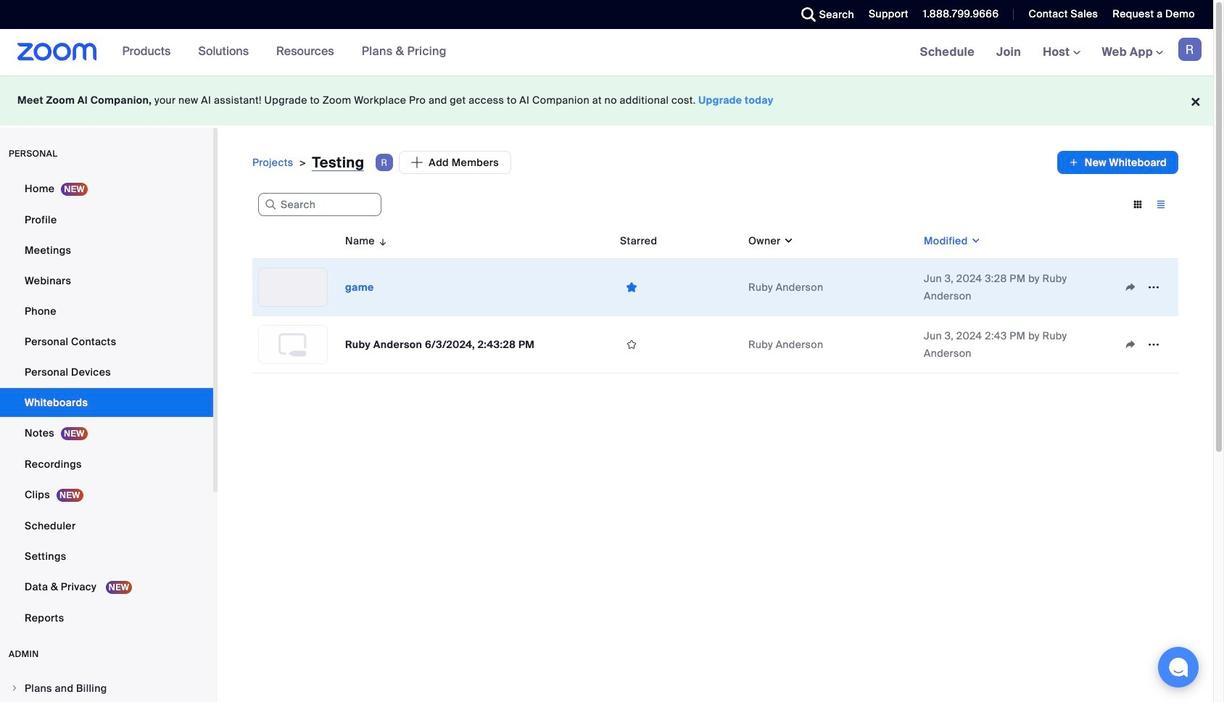 Task type: locate. For each thing, give the bounding box(es) containing it.
Search text field
[[258, 193, 382, 216]]

banner
[[0, 29, 1214, 76]]

ruby anderson 6/3/2024, 2:43:28 pm element
[[345, 338, 535, 351]]

more options for ruby anderson 6/3/2024, 2:43:28 pm image
[[1143, 338, 1166, 351]]

grid mode, not selected image
[[1127, 198, 1150, 211]]

open chat image
[[1169, 657, 1189, 678]]

project owner: ruby anderson image
[[376, 154, 394, 171]]

right image
[[10, 684, 19, 693]]

footer
[[0, 75, 1214, 126]]

personal menu menu
[[0, 174, 213, 634]]

add image
[[1070, 155, 1080, 170]]

down image
[[969, 234, 982, 248]]

more options for game image
[[1143, 281, 1166, 294]]

menu item
[[0, 675, 213, 702]]

application
[[376, 151, 512, 174], [1058, 151, 1179, 174], [253, 224, 1190, 385], [620, 276, 737, 299], [1120, 276, 1173, 298], [620, 334, 737, 356], [1120, 334, 1173, 356]]

product information navigation
[[97, 29, 458, 75]]

list mode, selected image
[[1150, 198, 1173, 211]]



Task type: describe. For each thing, give the bounding box(es) containing it.
share image
[[1120, 338, 1143, 351]]

meetings navigation
[[910, 29, 1214, 76]]

share image
[[1120, 281, 1143, 294]]

thumbnail of game image
[[259, 269, 327, 306]]

game, jun 3, 2024 3:28 pm, modified by ruby anderson, link image
[[258, 268, 328, 307]]

arrow down image
[[375, 232, 388, 250]]

profile picture image
[[1179, 38, 1202, 61]]

zoom logo image
[[17, 43, 97, 61]]

game element
[[345, 281, 374, 294]]

thumbnail of ruby anderson 6/3/2024, 2:43:28 pm image
[[259, 326, 327, 364]]



Task type: vqa. For each thing, say whether or not it's contained in the screenshot.
topmost Share image
yes



